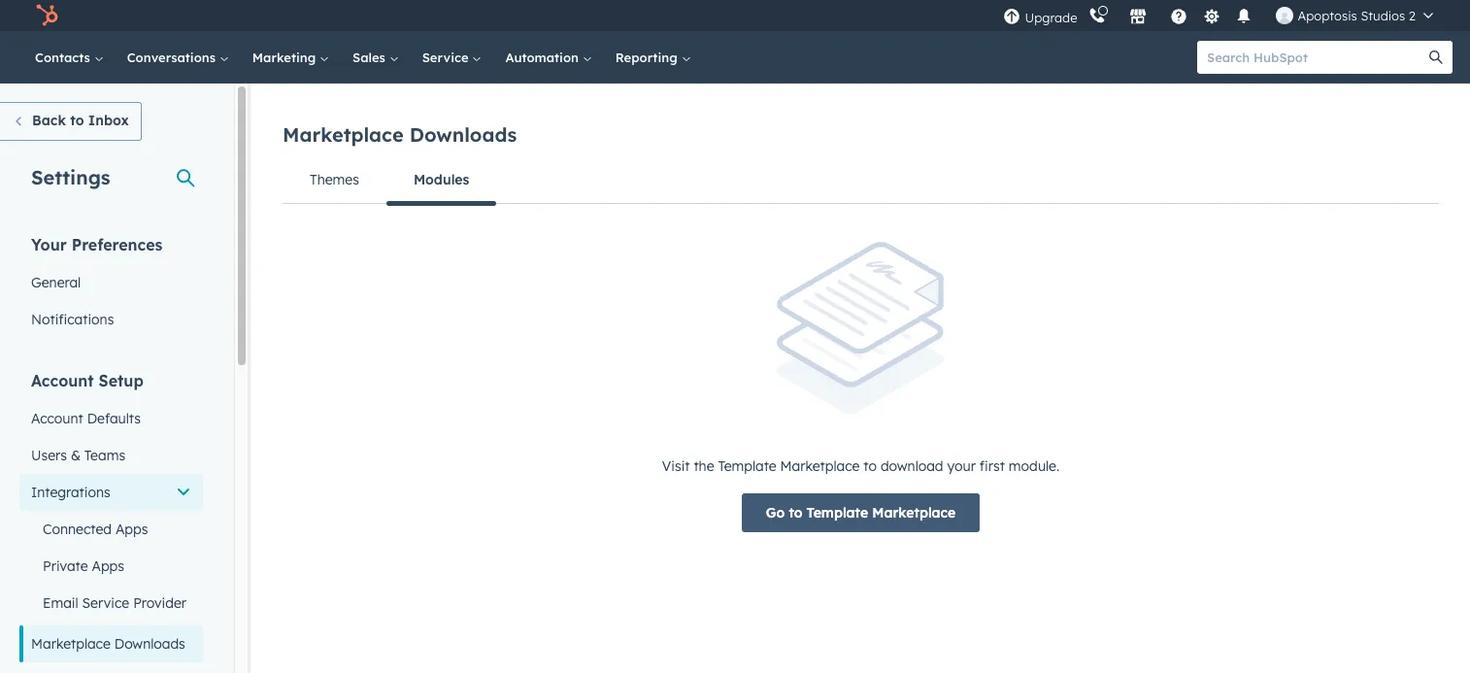 Task type: describe. For each thing, give the bounding box(es) containing it.
sales
[[353, 50, 389, 65]]

email service provider
[[43, 543, 186, 561]]

reporting link
[[604, 31, 703, 84]]

apoptosis studios 2
[[1298, 8, 1416, 23]]

code
[[89, 621, 123, 638]]

contacts
[[35, 50, 94, 65]]

0 vertical spatial service
[[422, 50, 473, 65]]

general
[[31, 222, 81, 240]]

studios
[[1361, 8, 1406, 23]]

marketplace up go to template marketplace
[[781, 457, 860, 475]]

automation
[[506, 50, 583, 65]]

themes
[[310, 171, 359, 188]]

marketplace downloads link
[[19, 574, 203, 611]]

integrations
[[31, 432, 110, 450]]

email
[[43, 543, 78, 561]]

settings image
[[1204, 8, 1221, 26]]

template for to
[[807, 504, 869, 521]]

conversations
[[127, 50, 219, 65]]

0 horizontal spatial to
[[789, 504, 803, 521]]

notifications
[[31, 259, 114, 277]]

marketplace inside go to template marketplace link
[[873, 504, 956, 521]]

marketplaces button
[[1119, 0, 1159, 31]]

marketplaces image
[[1130, 9, 1148, 26]]

go to template marketplace link
[[742, 493, 980, 532]]

users & teams
[[31, 395, 125, 413]]

modules link
[[387, 156, 497, 205]]

apoptosis
[[1298, 8, 1358, 23]]

go
[[766, 504, 785, 521]]

service inside 'account setup' element
[[82, 543, 129, 561]]

your
[[948, 457, 976, 475]]

&
[[71, 395, 81, 413]]

2
[[1409, 8, 1416, 23]]

account setup
[[31, 320, 144, 339]]

notifications link
[[19, 250, 203, 287]]

tara schultz image
[[1277, 7, 1294, 24]]

connected apps
[[43, 469, 148, 487]]

tracking code
[[31, 621, 123, 638]]

marketplace downloads inside 'account setup' element
[[31, 584, 185, 601]]

the
[[694, 457, 715, 475]]

search button
[[1420, 41, 1453, 74]]

service link
[[411, 31, 494, 84]]

1 horizontal spatial downloads
[[410, 122, 517, 147]]

1 horizontal spatial to
[[864, 457, 877, 475]]

tracking code link
[[19, 611, 203, 648]]

private
[[43, 506, 88, 524]]

account setup element
[[19, 319, 203, 673]]

apoptosis studios 2 button
[[1265, 0, 1445, 31]]

conversations link
[[115, 31, 241, 84]]

themes link
[[283, 156, 387, 203]]

settings
[[31, 114, 110, 138]]

private apps
[[43, 506, 124, 524]]

hubspot link
[[23, 4, 73, 27]]

marketing
[[252, 50, 320, 65]]

downloads inside 'account setup' element
[[114, 584, 185, 601]]

go to template marketplace
[[766, 504, 956, 521]]

module.
[[1009, 457, 1060, 475]]

help button
[[1163, 0, 1196, 31]]

marketplace up themes at left
[[283, 122, 404, 147]]

settings link
[[1200, 5, 1224, 26]]

first
[[980, 457, 1005, 475]]

general link
[[19, 213, 203, 250]]

your preferences element
[[19, 183, 203, 287]]

apps for connected apps
[[116, 469, 148, 487]]



Task type: locate. For each thing, give the bounding box(es) containing it.
0 vertical spatial to
[[864, 457, 877, 475]]

1 vertical spatial to
[[789, 504, 803, 521]]

modules
[[414, 171, 469, 188]]

navigation containing themes
[[283, 156, 1440, 205]]

account for account defaults
[[31, 358, 83, 376]]

visit the template marketplace to download your first module.
[[662, 457, 1060, 475]]

1 vertical spatial template
[[807, 504, 869, 521]]

1 vertical spatial marketplace downloads
[[31, 584, 185, 601]]

download
[[881, 457, 944, 475]]

navigation
[[283, 156, 1440, 205]]

automation link
[[494, 31, 604, 84]]

1 vertical spatial account
[[31, 358, 83, 376]]

calling icon button
[[1082, 3, 1115, 28]]

0 horizontal spatial template
[[718, 457, 777, 475]]

apps up "email service provider" link
[[92, 506, 124, 524]]

1 account from the top
[[31, 320, 94, 339]]

menu containing apoptosis studios 2
[[1002, 0, 1447, 31]]

service right sales link
[[422, 50, 473, 65]]

1 vertical spatial downloads
[[114, 584, 185, 601]]

downloads up modules
[[410, 122, 517, 147]]

defaults
[[87, 358, 141, 376]]

calling icon image
[[1089, 8, 1107, 25]]

upgrade
[[1025, 9, 1078, 25]]

template right the
[[718, 457, 777, 475]]

account for account setup
[[31, 320, 94, 339]]

account
[[31, 320, 94, 339], [31, 358, 83, 376]]

your preferences
[[31, 184, 163, 203]]

1 vertical spatial apps
[[92, 506, 124, 524]]

marketplace inside marketplace downloads link
[[31, 584, 111, 601]]

apps
[[116, 469, 148, 487], [92, 506, 124, 524]]

0 vertical spatial apps
[[116, 469, 148, 487]]

Search HubSpot search field
[[1198, 41, 1436, 74]]

notifications button
[[1228, 0, 1261, 31]]

reporting
[[616, 50, 681, 65]]

upgrade image
[[1004, 8, 1021, 26]]

your
[[31, 184, 67, 203]]

apps for private apps
[[92, 506, 124, 524]]

to right go at right
[[789, 504, 803, 521]]

connected apps link
[[19, 459, 203, 496]]

0 horizontal spatial marketplace downloads
[[31, 584, 185, 601]]

private apps link
[[19, 496, 203, 533]]

preferences
[[72, 184, 163, 203]]

0 vertical spatial template
[[718, 457, 777, 475]]

0 vertical spatial marketplace downloads
[[283, 122, 517, 147]]

0 vertical spatial account
[[31, 320, 94, 339]]

apps down "integrations" button
[[116, 469, 148, 487]]

sales link
[[341, 31, 411, 84]]

account defaults link
[[19, 349, 203, 386]]

1 horizontal spatial service
[[422, 50, 473, 65]]

marketplace downloads up modules
[[283, 122, 517, 147]]

email service provider link
[[19, 533, 203, 570]]

downloads down "provider"
[[114, 584, 185, 601]]

1 vertical spatial service
[[82, 543, 129, 561]]

integrations button
[[19, 423, 203, 459]]

2 account from the top
[[31, 358, 83, 376]]

contacts link
[[23, 31, 115, 84]]

alert containing visit the template marketplace to download your first module.
[[283, 242, 1440, 532]]

template inside go to template marketplace link
[[807, 504, 869, 521]]

visit
[[662, 457, 690, 475]]

marketing link
[[241, 31, 341, 84]]

1 horizontal spatial marketplace downloads
[[283, 122, 517, 147]]

setup
[[99, 320, 144, 339]]

to
[[864, 457, 877, 475], [789, 504, 803, 521]]

users
[[31, 395, 67, 413]]

tracking
[[31, 621, 85, 638]]

service
[[422, 50, 473, 65], [82, 543, 129, 561]]

marketplace downloads
[[283, 122, 517, 147], [31, 584, 185, 601]]

account up users
[[31, 358, 83, 376]]

connected
[[43, 469, 112, 487]]

marketplace down download on the right
[[873, 504, 956, 521]]

hubspot image
[[35, 4, 58, 27]]

template
[[718, 457, 777, 475], [807, 504, 869, 521]]

template for the
[[718, 457, 777, 475]]

alert
[[283, 242, 1440, 532]]

service down the private apps link
[[82, 543, 129, 561]]

to left download on the right
[[864, 457, 877, 475]]

notifications image
[[1236, 9, 1254, 26]]

search image
[[1430, 51, 1444, 64]]

menu
[[1002, 0, 1447, 31]]

account defaults
[[31, 358, 141, 376]]

marketplace up tracking code
[[31, 584, 111, 601]]

template down the visit the template marketplace to download your first module.
[[807, 504, 869, 521]]

1 horizontal spatial template
[[807, 504, 869, 521]]

0 vertical spatial downloads
[[410, 122, 517, 147]]

help image
[[1171, 9, 1189, 26]]

marketplace downloads up code
[[31, 584, 185, 601]]

0 horizontal spatial service
[[82, 543, 129, 561]]

account up account defaults
[[31, 320, 94, 339]]

provider
[[133, 543, 186, 561]]

teams
[[84, 395, 125, 413]]

users & teams link
[[19, 386, 203, 423]]

downloads
[[410, 122, 517, 147], [114, 584, 185, 601]]

0 horizontal spatial downloads
[[114, 584, 185, 601]]

marketplace
[[283, 122, 404, 147], [781, 457, 860, 475], [873, 504, 956, 521], [31, 584, 111, 601]]



Task type: vqa. For each thing, say whether or not it's contained in the screenshot.
Remove
no



